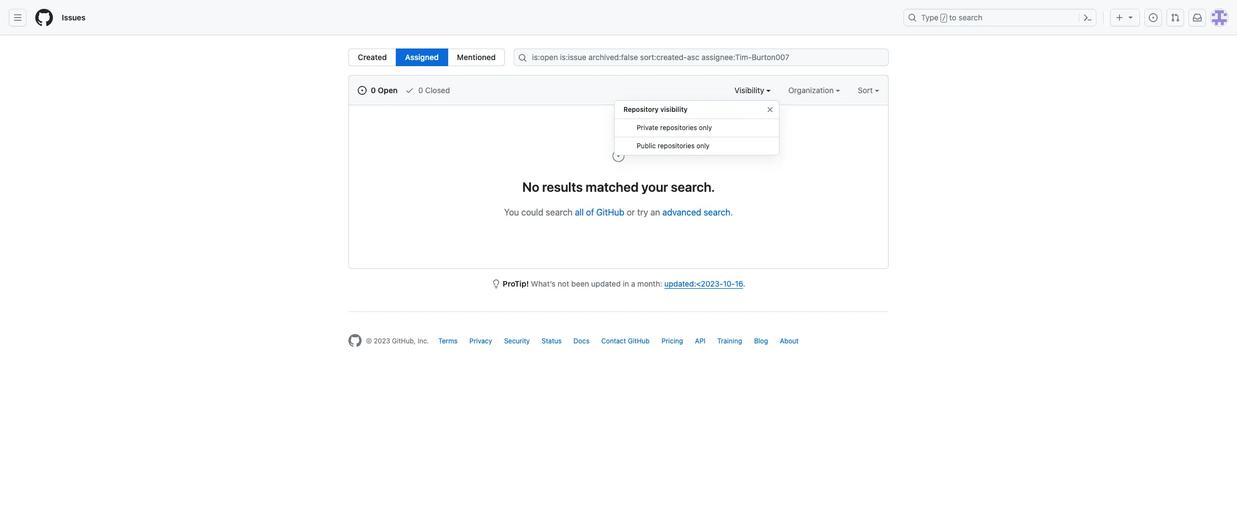 Task type: vqa. For each thing, say whether or not it's contained in the screenshot.
the GitHub associated with with
no



Task type: locate. For each thing, give the bounding box(es) containing it.
github right the of
[[596, 207, 624, 217]]

protip!
[[503, 279, 529, 288]]

no results matched your search.
[[522, 179, 715, 195]]

month:
[[637, 279, 662, 288]]

or
[[627, 207, 635, 217]]

organization
[[788, 85, 836, 95]]

1 vertical spatial .
[[743, 279, 745, 288]]

inc.
[[418, 337, 429, 345]]

2023
[[374, 337, 390, 345]]

training
[[717, 337, 742, 345]]

triangle down image
[[1126, 13, 1135, 22]]

homepage image
[[348, 334, 362, 347]]

public
[[637, 142, 656, 150]]

search left 'all'
[[546, 207, 573, 217]]

0 vertical spatial only
[[699, 123, 712, 132]]

about link
[[780, 337, 799, 345]]

a
[[631, 279, 635, 288]]

2 0 from the left
[[418, 85, 423, 95]]

public repositories only
[[637, 142, 710, 150]]

organization button
[[788, 84, 840, 96]]

matched
[[586, 179, 639, 195]]

training link
[[717, 337, 742, 345]]

0 inside 'link'
[[418, 85, 423, 95]]

security link
[[504, 337, 530, 345]]

api link
[[695, 337, 706, 345]]

search image
[[518, 53, 527, 62]]

0
[[371, 85, 376, 95], [418, 85, 423, 95]]

1 vertical spatial repositories
[[658, 142, 695, 150]]

1 horizontal spatial 0
[[418, 85, 423, 95]]

only up the public repositories only link
[[699, 123, 712, 132]]

repositories down visibility
[[660, 123, 697, 132]]

0 right the check icon
[[418, 85, 423, 95]]

security
[[504, 337, 530, 345]]

0 horizontal spatial .
[[731, 207, 733, 217]]

blog
[[754, 337, 768, 345]]

visibility
[[660, 105, 688, 114]]

0 closed link
[[405, 84, 450, 96]]

github
[[596, 207, 624, 217], [628, 337, 650, 345]]

1 vertical spatial github
[[628, 337, 650, 345]]

repositories down private repositories only
[[658, 142, 695, 150]]

repository
[[624, 105, 659, 114]]

contact github link
[[601, 337, 650, 345]]

updated
[[591, 279, 621, 288]]

only for public repositories only
[[697, 142, 710, 150]]

check image
[[405, 86, 414, 95]]

only inside the public repositories only link
[[697, 142, 710, 150]]

privacy
[[469, 337, 492, 345]]

plus image
[[1115, 13, 1124, 22]]

1 horizontal spatial issue opened image
[[1149, 13, 1158, 22]]

1 horizontal spatial .
[[743, 279, 745, 288]]

an
[[650, 207, 660, 217]]

notifications image
[[1193, 13, 1202, 22]]

only inside private repositories only link
[[699, 123, 712, 132]]

issue opened image left the 0 open
[[358, 86, 367, 95]]

closed
[[425, 85, 450, 95]]

visibility button
[[735, 84, 771, 96]]

. right the advanced
[[731, 207, 733, 217]]

terms
[[438, 337, 458, 345]]

only
[[699, 123, 712, 132], [697, 142, 710, 150]]

issue opened image left git pull request 'image'
[[1149, 13, 1158, 22]]

contact
[[601, 337, 626, 345]]

search down search.
[[704, 207, 731, 217]]

privacy link
[[469, 337, 492, 345]]

protip! what's not been updated in a month: updated:<2023-10-16 .
[[503, 279, 745, 288]]

to
[[949, 13, 957, 22]]

0 horizontal spatial issue opened image
[[358, 86, 367, 95]]

.
[[731, 207, 733, 217], [743, 279, 745, 288]]

visibility
[[735, 85, 766, 95]]

private repositories only
[[637, 123, 712, 132]]

. for protip! what's not been updated in a month: updated:<2023-10-16 .
[[743, 279, 745, 288]]

0 open
[[369, 85, 398, 95]]

. right 10-
[[743, 279, 745, 288]]

sort button
[[858, 84, 879, 96]]

only down private repositories only link in the top of the page
[[697, 142, 710, 150]]

1 horizontal spatial search
[[704, 207, 731, 217]]

0 vertical spatial .
[[731, 207, 733, 217]]

docs link
[[574, 337, 589, 345]]

you could search all of github or try an advanced search .
[[504, 207, 733, 217]]

0 horizontal spatial 0
[[371, 85, 376, 95]]

search
[[959, 13, 983, 22], [546, 207, 573, 217], [704, 207, 731, 217]]

0 horizontal spatial github
[[596, 207, 624, 217]]

issue opened image
[[1149, 13, 1158, 22], [358, 86, 367, 95]]

/
[[942, 14, 946, 22]]

1 0 from the left
[[371, 85, 376, 95]]

1 vertical spatial issue opened image
[[358, 86, 367, 95]]

16
[[735, 279, 743, 288]]

0 vertical spatial repositories
[[660, 123, 697, 132]]

search right to
[[959, 13, 983, 22]]

github right contact
[[628, 337, 650, 345]]

1 vertical spatial only
[[697, 142, 710, 150]]

git pull request image
[[1171, 13, 1180, 22]]

issue opened image inside "0 open" link
[[358, 86, 367, 95]]

repositories
[[660, 123, 697, 132], [658, 142, 695, 150]]

type / to search
[[921, 13, 983, 22]]

terms link
[[438, 337, 458, 345]]

only for private repositories only
[[699, 123, 712, 132]]

repositories for public
[[658, 142, 695, 150]]

0 left "open"
[[371, 85, 376, 95]]



Task type: describe. For each thing, give the bounding box(es) containing it.
mentioned link
[[448, 49, 505, 66]]

1 horizontal spatial github
[[628, 337, 650, 345]]

© 2023 github, inc.
[[366, 337, 429, 345]]

github,
[[392, 337, 416, 345]]

type
[[921, 13, 939, 22]]

0 horizontal spatial search
[[546, 207, 573, 217]]

your
[[642, 179, 668, 195]]

results
[[542, 179, 583, 195]]

been
[[571, 279, 589, 288]]

Search all issues text field
[[514, 49, 889, 66]]

pricing link
[[662, 337, 683, 345]]

private
[[637, 123, 658, 132]]

status link
[[542, 337, 562, 345]]

filter by repository visiblity menu
[[614, 96, 780, 164]]

status
[[542, 337, 562, 345]]

private repositories only link
[[615, 119, 779, 137]]

. for you could search all of github or try an advanced search .
[[731, 207, 733, 217]]

created link
[[348, 49, 396, 66]]

repository visibility
[[624, 105, 688, 114]]

created
[[358, 52, 387, 62]]

command palette image
[[1083, 13, 1092, 22]]

10-
[[723, 279, 735, 288]]

©
[[366, 337, 372, 345]]

0 for closed
[[418, 85, 423, 95]]

advanced
[[662, 207, 701, 217]]

could
[[521, 207, 543, 217]]

0 vertical spatial github
[[596, 207, 624, 217]]

advanced search link
[[662, 207, 731, 217]]

0 closed
[[416, 85, 450, 95]]

0 vertical spatial issue opened image
[[1149, 13, 1158, 22]]

public repositories only link
[[615, 137, 779, 155]]

in
[[623, 279, 629, 288]]

contact github
[[601, 337, 650, 345]]

of
[[586, 207, 594, 217]]

issue opened image
[[612, 149, 625, 163]]

Issues search field
[[514, 49, 889, 66]]

issues
[[62, 13, 86, 22]]

try
[[637, 207, 648, 217]]

docs
[[574, 337, 589, 345]]

close menu image
[[766, 105, 775, 114]]

you
[[504, 207, 519, 217]]

not
[[558, 279, 569, 288]]

light bulb image
[[492, 280, 501, 288]]

pricing
[[662, 337, 683, 345]]

what's
[[531, 279, 556, 288]]

updated:<2023-10-16 link
[[664, 279, 743, 288]]

blog link
[[754, 337, 768, 345]]

2 horizontal spatial search
[[959, 13, 983, 22]]

0 open link
[[358, 84, 398, 96]]

all of github link
[[575, 207, 624, 217]]

about
[[780, 337, 799, 345]]

open
[[378, 85, 398, 95]]

issues element
[[348, 49, 505, 66]]

mentioned
[[457, 52, 496, 62]]

api
[[695, 337, 706, 345]]

sort
[[858, 85, 873, 95]]

all
[[575, 207, 584, 217]]

search.
[[671, 179, 715, 195]]

repositories for private
[[660, 123, 697, 132]]

updated:<2023-
[[664, 279, 723, 288]]

no
[[522, 179, 539, 195]]

0 for open
[[371, 85, 376, 95]]

homepage image
[[35, 9, 53, 26]]



